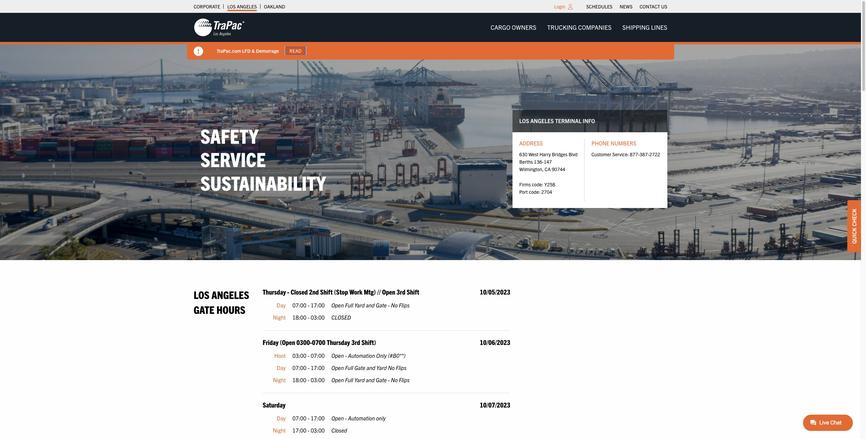 Task type: locate. For each thing, give the bounding box(es) containing it.
yard for 03:00
[[355, 377, 365, 383]]

open full yard and gate - no flips down mtg)
[[332, 302, 410, 309]]

automation
[[348, 353, 375, 359], [348, 415, 375, 422]]

only
[[376, 353, 387, 359]]

and
[[366, 302, 375, 309], [367, 365, 375, 371], [366, 377, 375, 383]]

1 vertical spatial automation
[[348, 415, 375, 422]]

03:00 - 07:00
[[293, 353, 325, 359]]

1 horizontal spatial thursday
[[327, 338, 350, 347]]

18:00 - 03:00 down 03:00 - 07:00
[[293, 377, 325, 383]]

yard down only
[[377, 365, 387, 371]]

mtg)
[[364, 288, 376, 296]]

open - automation only
[[332, 415, 386, 422]]

0 vertical spatial closed
[[291, 288, 308, 296]]

companies
[[579, 23, 612, 31]]

full down open full gate and yard no flips
[[345, 377, 353, 383]]

0 horizontal spatial closed
[[291, 288, 308, 296]]

1 07:00 - 17:00 from the top
[[293, 302, 325, 309]]

18:00 - 03:00 for closed
[[293, 314, 325, 321]]

2 vertical spatial day
[[277, 415, 286, 422]]

1 horizontal spatial shift
[[407, 288, 420, 296]]

menu bar containing schedules
[[583, 2, 671, 11]]

2 vertical spatial night
[[273, 427, 286, 434]]

0 vertical spatial 18:00 - 03:00
[[293, 314, 325, 321]]

angeles left oakland
[[237, 3, 257, 9]]

los inside los angeles link
[[227, 3, 236, 9]]

2 automation from the top
[[348, 415, 375, 422]]

1 vertical spatial angeles
[[531, 118, 554, 124]]

yard for 17:00
[[355, 302, 365, 309]]

los angeles link
[[227, 2, 257, 11]]

news
[[620, 3, 633, 9]]

0 vertical spatial thursday
[[263, 288, 286, 296]]

lfd
[[242, 48, 251, 54]]

07:00 - 17:00
[[293, 302, 325, 309], [293, 365, 325, 371], [293, 415, 325, 422]]

0 vertical spatial angeles
[[237, 3, 257, 9]]

berths
[[520, 159, 533, 165]]

los inside the los angeles gate hours
[[194, 288, 210, 301]]

1 vertical spatial full
[[345, 365, 353, 371]]

address
[[520, 140, 543, 147]]

18:00 for closed
[[293, 314, 307, 321]]

friday  (open 0300-0700 thursday 3rd shift)
[[263, 338, 376, 347]]

corporate
[[194, 3, 220, 9]]

open full yard and gate - no flips down open full gate and yard no flips
[[332, 377, 410, 383]]

trapac.com lfd & demurrage
[[217, 48, 279, 54]]

full down open - automation only (#b0**) on the bottom of the page
[[345, 365, 353, 371]]

code: up 2704
[[532, 181, 544, 188]]

2 horizontal spatial los
[[520, 118, 529, 124]]

1 automation from the top
[[348, 353, 375, 359]]

2 vertical spatial yard
[[355, 377, 365, 383]]

2 shift from the left
[[407, 288, 420, 296]]

angeles for los angeles terminal info
[[531, 118, 554, 124]]

shift)
[[362, 338, 376, 347]]

0 vertical spatial no
[[391, 302, 398, 309]]

1 vertical spatial code:
[[529, 189, 541, 195]]

banner containing cargo owners
[[0, 13, 867, 60]]

2722
[[650, 151, 661, 157]]

3rd right //
[[397, 288, 406, 296]]

3 night from the top
[[273, 427, 286, 434]]

2 full from the top
[[345, 365, 353, 371]]

los angeles terminal info
[[520, 118, 595, 124]]

1 vertical spatial and
[[367, 365, 375, 371]]

1 vertical spatial menu bar
[[485, 21, 673, 34]]

1 horizontal spatial los
[[227, 3, 236, 9]]

us
[[662, 3, 668, 9]]

automation left only
[[348, 415, 375, 422]]

387-
[[640, 151, 650, 157]]

0 vertical spatial full
[[345, 302, 353, 309]]

1 18:00 from the top
[[293, 314, 307, 321]]

harry
[[540, 151, 551, 157]]

1 vertical spatial yard
[[377, 365, 387, 371]]

gate
[[376, 302, 387, 309], [194, 303, 215, 316], [355, 365, 366, 371], [376, 377, 387, 383]]

open full yard and gate - no flips
[[332, 302, 410, 309], [332, 377, 410, 383]]

thursday
[[263, 288, 286, 296], [327, 338, 350, 347]]

full
[[345, 302, 353, 309], [345, 365, 353, 371], [345, 377, 353, 383]]

angeles up hours
[[212, 288, 249, 301]]

1 vertical spatial 18:00
[[293, 377, 307, 383]]

and down open - automation only (#b0**) on the bottom of the page
[[367, 365, 375, 371]]

1 vertical spatial 07:00 - 17:00
[[293, 365, 325, 371]]

2 vertical spatial 07:00 - 17:00
[[293, 415, 325, 422]]

west
[[529, 151, 539, 157]]

07:00 - 17:00 up '17:00 - 03:00'
[[293, 415, 325, 422]]

hoot
[[275, 353, 286, 359]]

1 full from the top
[[345, 302, 353, 309]]

1 open full yard and gate - no flips from the top
[[332, 302, 410, 309]]

0 vertical spatial and
[[366, 302, 375, 309]]

menu bar
[[583, 2, 671, 11], [485, 21, 673, 34]]

yard down work
[[355, 302, 365, 309]]

1 vertical spatial 3rd
[[352, 338, 360, 347]]

contact us
[[640, 3, 668, 9]]

07:00 for open full gate and yard no flips
[[293, 365, 307, 371]]

night down saturday in the left bottom of the page
[[273, 427, 286, 434]]

1 18:00 - 03:00 from the top
[[293, 314, 325, 321]]

flips for 07:00 - 17:00
[[399, 302, 410, 309]]

angeles up address
[[531, 118, 554, 124]]

18:00
[[293, 314, 307, 321], [293, 377, 307, 383]]

terminal
[[555, 118, 582, 124]]

1 day from the top
[[277, 302, 286, 309]]

2 vertical spatial full
[[345, 377, 353, 383]]

closed
[[332, 314, 351, 321]]

los for los angeles
[[227, 3, 236, 9]]

sustainability
[[201, 170, 326, 195]]

night for thursday - closed 2nd shift (stop work mtg) // open 3rd shift
[[273, 314, 286, 321]]

2 18:00 from the top
[[293, 377, 307, 383]]

2 18:00 - 03:00 from the top
[[293, 377, 325, 383]]

menu bar down light icon
[[485, 21, 673, 34]]

0 vertical spatial 07:00 - 17:00
[[293, 302, 325, 309]]

18:00 down 03:00 - 07:00
[[293, 377, 307, 383]]

0 vertical spatial flips
[[399, 302, 410, 309]]

1 night from the top
[[273, 314, 286, 321]]

&
[[252, 48, 255, 54]]

18:00 up 0300-
[[293, 314, 307, 321]]

firms code:  y258 port code:  2704
[[520, 181, 556, 195]]

3 07:00 - 17:00 from the top
[[293, 415, 325, 422]]

1 vertical spatial flips
[[396, 365, 407, 371]]

angeles for los angeles
[[237, 3, 257, 9]]

no
[[391, 302, 398, 309], [388, 365, 395, 371], [391, 377, 398, 383]]

(stop
[[334, 288, 348, 296]]

and down open full gate and yard no flips
[[366, 377, 375, 383]]

gate down open full gate and yard no flips
[[376, 377, 387, 383]]

0700
[[312, 338, 326, 347]]

login
[[555, 3, 566, 9]]

2 vertical spatial los
[[194, 288, 210, 301]]

open - automation only (#b0**)
[[332, 353, 406, 359]]

10/06/2023
[[480, 338, 511, 347]]

07:00 - 17:00 for thursday - closed 2nd shift (stop work mtg) // open 3rd shift
[[293, 302, 325, 309]]

owners
[[512, 23, 537, 31]]

1 vertical spatial day
[[277, 365, 286, 371]]

quick check
[[851, 209, 858, 244]]

0 vertical spatial automation
[[348, 353, 375, 359]]

18:00 for open full yard and gate - no flips
[[293, 377, 307, 383]]

schedules
[[587, 3, 613, 9]]

2 open full yard and gate - no flips from the top
[[332, 377, 410, 383]]

night
[[273, 314, 286, 321], [273, 377, 286, 383], [273, 427, 286, 434]]

code:
[[532, 181, 544, 188], [529, 189, 541, 195]]

shipping lines link
[[617, 21, 673, 34]]

customer
[[592, 151, 612, 157]]

0 horizontal spatial shift
[[320, 288, 333, 296]]

banner
[[0, 13, 867, 60]]

los
[[227, 3, 236, 9], [520, 118, 529, 124], [194, 288, 210, 301]]

0 vertical spatial night
[[273, 314, 286, 321]]

1 shift from the left
[[320, 288, 333, 296]]

1 vertical spatial 18:00 - 03:00
[[293, 377, 325, 383]]

automation up open full gate and yard no flips
[[348, 353, 375, 359]]

3rd
[[397, 288, 406, 296], [352, 338, 360, 347]]

0 vertical spatial yard
[[355, 302, 365, 309]]

los for los angeles gate hours
[[194, 288, 210, 301]]

17:00 for open full gate and yard no flips
[[311, 365, 325, 371]]

07:00 for open full yard and gate - no flips
[[293, 302, 307, 309]]

2 vertical spatial angeles
[[212, 288, 249, 301]]

menu bar containing cargo owners
[[485, 21, 673, 34]]

2nd
[[309, 288, 319, 296]]

1 horizontal spatial closed
[[332, 427, 347, 434]]

night for saturday
[[273, 427, 286, 434]]

automation for saturday
[[348, 415, 375, 422]]

0300-
[[297, 338, 312, 347]]

1 vertical spatial open full yard and gate - no flips
[[332, 377, 410, 383]]

90744
[[552, 166, 566, 172]]

angeles inside the los angeles gate hours
[[212, 288, 249, 301]]

07:00 - 17:00 down 2nd
[[293, 302, 325, 309]]

0 vertical spatial los
[[227, 3, 236, 9]]

full up closed at left bottom
[[345, 302, 353, 309]]

07:00
[[293, 302, 307, 309], [311, 353, 325, 359], [293, 365, 307, 371], [293, 415, 307, 422]]

night up (open
[[273, 314, 286, 321]]

menu bar up shipping
[[583, 2, 671, 11]]

and down mtg)
[[366, 302, 375, 309]]

closed
[[291, 288, 308, 296], [332, 427, 347, 434]]

07:00 - 17:00 for saturday
[[293, 415, 325, 422]]

1 vertical spatial los
[[520, 118, 529, 124]]

2 vertical spatial no
[[391, 377, 398, 383]]

flips
[[399, 302, 410, 309], [396, 365, 407, 371], [399, 377, 410, 383]]

1 vertical spatial night
[[273, 377, 286, 383]]

safety
[[201, 123, 259, 148]]

0 vertical spatial open full yard and gate - no flips
[[332, 302, 410, 309]]

2 day from the top
[[277, 365, 286, 371]]

gate left hours
[[194, 303, 215, 316]]

3 day from the top
[[277, 415, 286, 422]]

day
[[277, 302, 286, 309], [277, 365, 286, 371], [277, 415, 286, 422]]

18:00 - 03:00 up 0300-
[[293, 314, 325, 321]]

1 horizontal spatial 3rd
[[397, 288, 406, 296]]

open
[[382, 288, 396, 296], [332, 302, 344, 309], [332, 353, 344, 359], [332, 365, 344, 371], [332, 377, 344, 383], [332, 415, 344, 422]]

3rd left shift)
[[352, 338, 360, 347]]

0 horizontal spatial los
[[194, 288, 210, 301]]

0 vertical spatial day
[[277, 302, 286, 309]]

code: right port
[[529, 189, 541, 195]]

corporate link
[[194, 2, 220, 11]]

3 full from the top
[[345, 377, 353, 383]]

closed down open - automation only
[[332, 427, 347, 434]]

angeles for los angeles gate hours
[[212, 288, 249, 301]]

yard down open full gate and yard no flips
[[355, 377, 365, 383]]

2 vertical spatial flips
[[399, 377, 410, 383]]

no for 18:00 - 03:00
[[391, 377, 398, 383]]

closed left 2nd
[[291, 288, 308, 296]]

0 vertical spatial menu bar
[[583, 2, 671, 11]]

136-
[[534, 159, 544, 165]]

0 vertical spatial 18:00
[[293, 314, 307, 321]]

hours
[[217, 303, 246, 316]]

07:00 - 17:00 down 03:00 - 07:00
[[293, 365, 325, 371]]

night down hoot
[[273, 377, 286, 383]]



Task type: describe. For each thing, give the bounding box(es) containing it.
0 vertical spatial code:
[[532, 181, 544, 188]]

03:00 for open full yard and gate - no flips
[[311, 377, 325, 383]]

877-
[[630, 151, 640, 157]]

los angeles gate hours
[[194, 288, 249, 316]]

0 vertical spatial 3rd
[[397, 288, 406, 296]]

lines
[[652, 23, 668, 31]]

y258
[[545, 181, 556, 188]]

147
[[544, 159, 552, 165]]

17:00 for open - automation only
[[311, 415, 325, 422]]

contact
[[640, 3, 661, 9]]

630
[[520, 151, 528, 157]]

open full gate and yard no flips
[[332, 365, 407, 371]]

los for los angeles terminal info
[[520, 118, 529, 124]]

cargo
[[491, 23, 511, 31]]

light image
[[568, 4, 573, 9]]

ca
[[545, 166, 551, 172]]

work
[[350, 288, 363, 296]]

17:00 for open full yard and gate - no flips
[[311, 302, 325, 309]]

check
[[851, 209, 858, 227]]

thursday - closed 2nd shift (stop work mtg) // open 3rd shift
[[263, 288, 420, 296]]

firms
[[520, 181, 531, 188]]

gate down open - automation only (#b0**) on the bottom of the page
[[355, 365, 366, 371]]

read
[[290, 48, 302, 54]]

quick
[[851, 228, 858, 244]]

0 horizontal spatial 3rd
[[352, 338, 360, 347]]

03:00 for closed
[[311, 427, 325, 434]]

bridges
[[552, 151, 568, 157]]

//
[[377, 288, 381, 296]]

saturday
[[263, 401, 286, 409]]

2 vertical spatial and
[[366, 377, 375, 383]]

630 west harry bridges blvd berths 136-147 wilmington, ca 90744
[[520, 151, 578, 172]]

solid image
[[194, 47, 203, 56]]

2704
[[542, 189, 553, 195]]

los angeles
[[227, 3, 257, 9]]

2 night from the top
[[273, 377, 286, 383]]

port
[[520, 189, 528, 195]]

open full yard and gate - no flips for 03:00
[[332, 377, 410, 383]]

wilmington,
[[520, 166, 544, 172]]

day for thursday - closed 2nd shift (stop work mtg) // open 3rd shift
[[277, 302, 286, 309]]

service:
[[613, 151, 629, 157]]

contact us link
[[640, 2, 668, 11]]

los angeles image
[[194, 18, 245, 37]]

1 vertical spatial thursday
[[327, 338, 350, 347]]

cargo owners link
[[485, 21, 542, 34]]

shipping
[[623, 23, 650, 31]]

07:00 for open - automation only
[[293, 415, 307, 422]]

day for saturday
[[277, 415, 286, 422]]

oakland link
[[264, 2, 285, 11]]

gate inside the los angeles gate hours
[[194, 303, 215, 316]]

phone numbers
[[592, 140, 637, 147]]

automation for friday  (open 0300-0700 thursday 3rd shift)
[[348, 353, 375, 359]]

trucking
[[548, 23, 577, 31]]

10/05/2023
[[480, 288, 511, 296]]

only
[[376, 415, 386, 422]]

customer service: 877-387-2722
[[592, 151, 661, 157]]

demurrage
[[256, 48, 279, 54]]

friday
[[263, 338, 279, 347]]

18:00 - 03:00 for open full yard and gate - no flips
[[293, 377, 325, 383]]

shipping lines
[[623, 23, 668, 31]]

open full yard and gate - no flips for 17:00
[[332, 302, 410, 309]]

17:00 - 03:00
[[293, 427, 325, 434]]

no for 07:00 - 17:00
[[391, 302, 398, 309]]

trapac.com
[[217, 48, 241, 54]]

(open
[[280, 338, 295, 347]]

1 vertical spatial closed
[[332, 427, 347, 434]]

oakland
[[264, 3, 285, 9]]

numbers
[[611, 140, 637, 147]]

1 vertical spatial no
[[388, 365, 395, 371]]

gate down //
[[376, 302, 387, 309]]

0 horizontal spatial thursday
[[263, 288, 286, 296]]

read link
[[286, 47, 306, 55]]

news link
[[620, 2, 633, 11]]

service
[[201, 147, 266, 171]]

info
[[583, 118, 595, 124]]

(#b0**)
[[388, 353, 406, 359]]

login link
[[555, 3, 566, 9]]

schedules link
[[587, 2, 613, 11]]

quick check link
[[848, 200, 862, 252]]

trucking companies
[[548, 23, 612, 31]]

cargo owners
[[491, 23, 537, 31]]

safety service sustainability
[[201, 123, 326, 195]]

flips for 18:00 - 03:00
[[399, 377, 410, 383]]

2 07:00 - 17:00 from the top
[[293, 365, 325, 371]]

menu bar inside banner
[[485, 21, 673, 34]]

trucking companies link
[[542, 21, 617, 34]]

03:00 for closed
[[311, 314, 325, 321]]

blvd
[[569, 151, 578, 157]]

10/07/2023
[[480, 401, 511, 409]]



Task type: vqa. For each thing, say whether or not it's contained in the screenshot.
the 'Angeles' inside the Los Angeles LINK
yes



